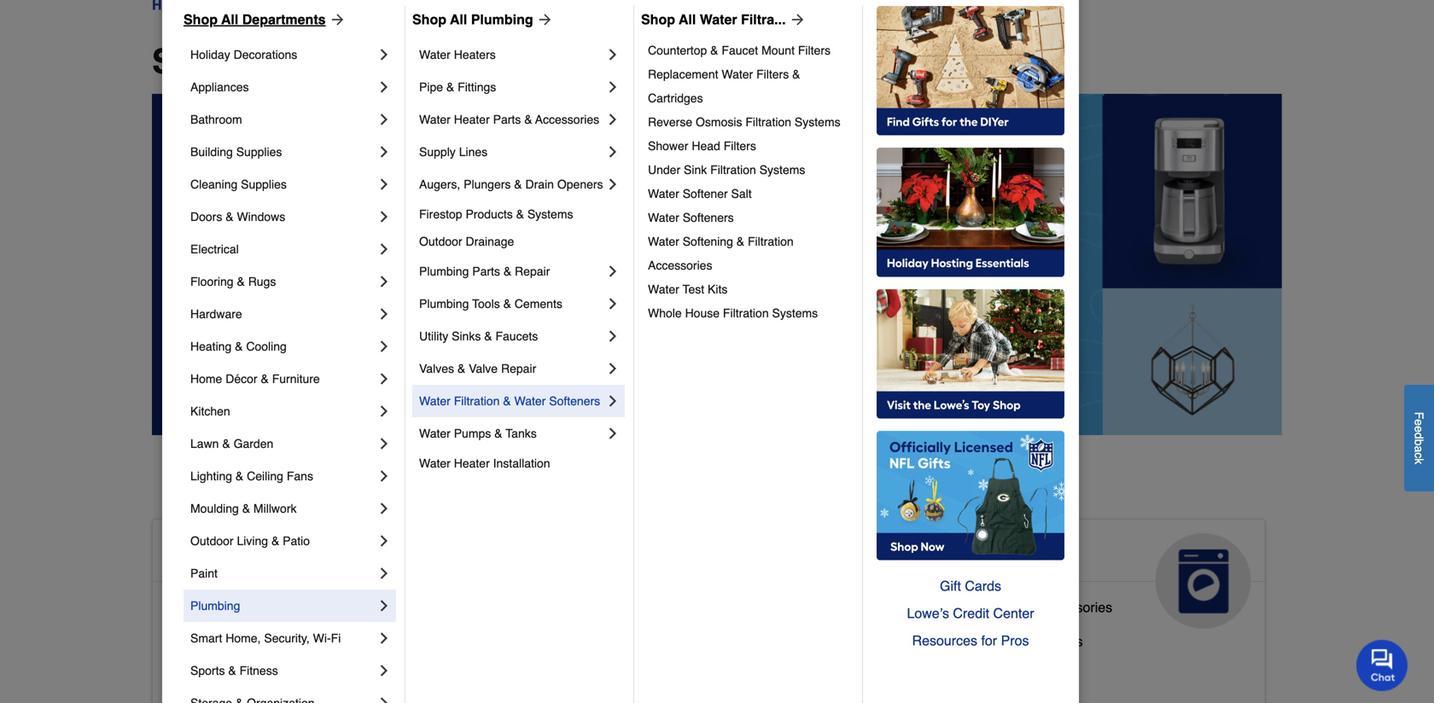 Task type: locate. For each thing, give the bounding box(es) containing it.
1 horizontal spatial appliances link
[[914, 520, 1265, 629]]

systems inside reverse osmosis filtration systems "link"
[[795, 115, 841, 129]]

arrow right image inside shop all plumbing "link"
[[533, 11, 554, 28]]

water up supply
[[419, 113, 451, 126]]

filtration down water softeners link
[[748, 235, 794, 248]]

water up tanks
[[514, 394, 546, 408]]

chevron right image
[[376, 46, 393, 63], [376, 79, 393, 96], [605, 79, 622, 96], [376, 143, 393, 161], [605, 143, 622, 161], [376, 208, 393, 225], [376, 241, 393, 258], [605, 263, 622, 280], [376, 273, 393, 290], [605, 295, 622, 313], [376, 371, 393, 388], [605, 393, 622, 410], [376, 403, 393, 420], [376, 468, 393, 485], [376, 565, 393, 582], [376, 598, 393, 615], [376, 630, 393, 647], [376, 663, 393, 680], [376, 695, 393, 704]]

supplies up houses,
[[608, 627, 660, 643]]

2 horizontal spatial shop
[[641, 12, 675, 27]]

filtration for sink
[[711, 163, 756, 177]]

2 vertical spatial supplies
[[608, 627, 660, 643]]

2 horizontal spatial filters
[[798, 44, 831, 57]]

chevron right image for valves & valve repair
[[605, 360, 622, 377]]

& left valve
[[458, 362, 466, 376]]

1 vertical spatial pet
[[547, 661, 567, 677]]

water inside water heater installation link
[[419, 457, 451, 470]]

shop up holiday
[[184, 12, 218, 27]]

chevron right image for plumbing tools & cements
[[605, 295, 622, 313]]

2 horizontal spatial arrow right image
[[786, 11, 806, 28]]

plumbing inside shop all plumbing "link"
[[471, 12, 533, 27]]

gift
[[940, 578, 961, 594]]

repair
[[515, 265, 550, 278], [501, 362, 536, 376]]

filters inside replacement water filters & cartridges
[[757, 67, 789, 81]]

heater down pumps
[[454, 457, 490, 470]]

sports & fitness
[[190, 664, 278, 678]]

& left patio
[[271, 535, 279, 548]]

chevron right image for hardware
[[376, 306, 393, 323]]

plumbing parts & repair
[[419, 265, 550, 278]]

accessible bathroom link
[[167, 596, 295, 630]]

outdoor drainage link
[[419, 228, 622, 255]]

lighting & ceiling fans link
[[190, 460, 376, 493]]

systems inside firestop products & systems link
[[528, 207, 573, 221]]

water inside water softeners link
[[648, 211, 680, 225]]

accessories up water test kits
[[648, 259, 713, 272]]

accessible up sports at the left of the page
[[167, 634, 232, 650]]

valves
[[419, 362, 454, 376]]

1 horizontal spatial softeners
[[683, 211, 734, 225]]

home inside accessible home link
[[298, 540, 364, 568]]

0 vertical spatial appliances link
[[190, 71, 376, 103]]

1 shop from the left
[[184, 12, 218, 27]]

2 accessible from the top
[[167, 600, 232, 616]]

bathroom
[[190, 113, 242, 126], [236, 600, 295, 616]]

appliances link
[[190, 71, 376, 103], [914, 520, 1265, 629]]

0 horizontal spatial appliances
[[190, 80, 249, 94]]

augers, plungers & drain openers
[[419, 178, 603, 191]]

lawn
[[190, 437, 219, 451]]

chevron right image
[[605, 46, 622, 63], [376, 111, 393, 128], [605, 111, 622, 128], [376, 176, 393, 193], [605, 176, 622, 193], [376, 306, 393, 323], [605, 328, 622, 345], [376, 338, 393, 355], [605, 360, 622, 377], [605, 425, 622, 442], [376, 435, 393, 453], [376, 500, 393, 517], [376, 533, 393, 550]]

accessories for water softening & filtration accessories
[[648, 259, 713, 272]]

chevron right image for heating & cooling
[[376, 338, 393, 355]]

under sink filtration systems
[[648, 163, 806, 177]]

1 horizontal spatial shop
[[412, 12, 447, 27]]

shop all departments link
[[184, 9, 346, 30]]

plumbing parts & repair link
[[419, 255, 605, 288]]

filters right the mount
[[798, 44, 831, 57]]

home décor & furniture
[[190, 372, 320, 386]]

filters
[[798, 44, 831, 57], [757, 67, 789, 81], [724, 139, 756, 153]]

systems inside whole house filtration systems link
[[772, 307, 818, 320]]

holiday decorations
[[190, 48, 297, 61]]

0 vertical spatial supplies
[[236, 145, 282, 159]]

moulding
[[190, 502, 239, 516]]

filtration
[[746, 115, 792, 129], [711, 163, 756, 177], [748, 235, 794, 248], [723, 307, 769, 320], [454, 394, 500, 408]]

1 vertical spatial softeners
[[549, 394, 600, 408]]

shop all departments
[[184, 12, 326, 27]]

arrow right image for shop all plumbing
[[533, 11, 554, 28]]

shop for shop all plumbing
[[412, 12, 447, 27]]

e up b
[[1413, 426, 1426, 433]]

water softener salt link
[[648, 182, 850, 206]]

& left the cooling
[[235, 340, 243, 353]]

parts inside 'link'
[[493, 113, 521, 126]]

b
[[1413, 439, 1426, 446]]

softener
[[683, 187, 728, 201]]

systems up shower head filters link
[[795, 115, 841, 129]]

plumbing for plumbing parts & repair
[[419, 265, 469, 278]]

0 vertical spatial heater
[[454, 113, 490, 126]]

arrow right image inside shop all departments link
[[326, 11, 346, 28]]

water test kits link
[[648, 278, 850, 301]]

softeners up softening
[[683, 211, 734, 225]]

plumbing inside plumbing parts & repair link
[[419, 265, 469, 278]]

1 vertical spatial accessories
[[648, 259, 713, 272]]

chevron right image for paint
[[376, 565, 393, 582]]

pipe
[[419, 80, 443, 94]]

resources for pros
[[912, 633, 1029, 649]]

systems for firestop products & systems
[[528, 207, 573, 221]]

wi-
[[313, 632, 331, 646]]

repair down 'faucets' in the top of the page
[[501, 362, 536, 376]]

& left tanks
[[495, 427, 503, 441]]

water filtration & water softeners
[[419, 394, 600, 408]]

4 accessible from the top
[[167, 668, 232, 684]]

0 horizontal spatial pet
[[547, 661, 567, 677]]

& left the faucet
[[711, 44, 719, 57]]

heater inside 'link'
[[454, 113, 490, 126]]

3 accessible from the top
[[167, 634, 232, 650]]

chevron right image for building supplies
[[376, 143, 393, 161]]

bathroom up smart home, security, wi-fi
[[236, 600, 295, 616]]

repair for plumbing parts & repair
[[515, 265, 550, 278]]

shop up water heaters
[[412, 12, 447, 27]]

chevron right image for bathroom
[[376, 111, 393, 128]]

0 vertical spatial appliances
[[190, 80, 249, 94]]

filtration for osmosis
[[746, 115, 792, 129]]

arrow right image
[[326, 11, 346, 28], [533, 11, 554, 28], [786, 11, 806, 28]]

outdoor inside outdoor drainage link
[[419, 235, 462, 248]]

accessible down moulding
[[167, 540, 291, 568]]

& right the entry
[[271, 668, 280, 684]]

building
[[190, 145, 233, 159]]

arrow right image up shop all departments
[[326, 11, 346, 28]]

ceiling
[[247, 470, 283, 483]]

supplies up windows
[[241, 178, 287, 191]]

2 e from the top
[[1413, 426, 1426, 433]]

0 vertical spatial parts
[[493, 113, 521, 126]]

accessible home link
[[153, 520, 504, 629]]

parts down cards
[[991, 600, 1023, 616]]

softeners down valves & valve repair link
[[549, 394, 600, 408]]

arrow right image up water heaters link
[[533, 11, 554, 28]]

filtration up shower head filters link
[[746, 115, 792, 129]]

& left the ceiling
[[236, 470, 244, 483]]

accessories inside 'link'
[[535, 113, 600, 126]]

plumbing for plumbing
[[190, 599, 240, 613]]

& down the mount
[[792, 67, 800, 81]]

water softening & filtration accessories
[[648, 235, 797, 272]]

repair inside plumbing parts & repair link
[[515, 265, 550, 278]]

water down 'water pumps & tanks'
[[419, 457, 451, 470]]

1 accessible from the top
[[167, 540, 291, 568]]

2 heater from the top
[[454, 457, 490, 470]]

outdoor down moulding
[[190, 535, 234, 548]]

water heater parts & accessories link
[[419, 103, 605, 136]]

water left pumps
[[419, 427, 451, 441]]

1 vertical spatial repair
[[501, 362, 536, 376]]

parts
[[493, 113, 521, 126], [472, 265, 500, 278], [991, 600, 1023, 616]]

systems inside under sink filtration systems "link"
[[760, 163, 806, 177]]

1 horizontal spatial pet
[[657, 540, 694, 568]]

mount
[[762, 44, 795, 57]]

arrow right image up the mount
[[786, 11, 806, 28]]

visit the lowe's toy shop. image
[[877, 289, 1065, 419]]

lighting
[[190, 470, 232, 483]]

water up pipe
[[419, 48, 451, 61]]

furniture right houses,
[[677, 661, 731, 677]]

e up 'd'
[[1413, 419, 1426, 426]]

water inside water softening & filtration accessories
[[648, 235, 680, 248]]

1 vertical spatial supplies
[[241, 178, 287, 191]]

0 vertical spatial departments
[[242, 12, 326, 27]]

& up the 'wine'
[[1027, 600, 1036, 616]]

accessible up smart
[[167, 600, 232, 616]]

water inside 'shop all water filtra...' link
[[700, 12, 737, 27]]

plumbing up utility
[[419, 297, 469, 311]]

0 horizontal spatial furniture
[[272, 372, 320, 386]]

& right houses,
[[664, 661, 673, 677]]

2 vertical spatial filters
[[724, 139, 756, 153]]

furniture inside 'link'
[[677, 661, 731, 677]]

smart home, security, wi-fi
[[190, 632, 341, 646]]

outdoor down the firestop
[[419, 235, 462, 248]]

chevron right image for water heater parts & accessories
[[605, 111, 622, 128]]

supplies inside 'link'
[[241, 178, 287, 191]]

plungers
[[464, 178, 511, 191]]

supply lines link
[[419, 136, 605, 168]]

plumbing up water heaters link
[[471, 12, 533, 27]]

& down water softeners link
[[737, 235, 745, 248]]

home
[[190, 372, 222, 386], [298, 540, 364, 568], [284, 668, 321, 684]]

pet
[[657, 540, 694, 568], [547, 661, 567, 677]]

accessible home image
[[395, 534, 491, 629]]

water for water filtration & water softeners
[[419, 394, 451, 408]]

care
[[547, 568, 600, 595]]

supply
[[419, 145, 456, 159]]

softeners
[[683, 211, 734, 225], [549, 394, 600, 408]]

supplies up cleaning supplies
[[236, 145, 282, 159]]

accessories
[[535, 113, 600, 126], [648, 259, 713, 272], [1039, 600, 1113, 616]]

water down countertop & faucet mount filters
[[722, 67, 753, 81]]

1 vertical spatial bathroom
[[236, 600, 295, 616]]

2 vertical spatial parts
[[991, 600, 1023, 616]]

furniture
[[272, 372, 320, 386], [677, 661, 731, 677]]

0 vertical spatial outdoor
[[419, 235, 462, 248]]

3 arrow right image from the left
[[786, 11, 806, 28]]

1 horizontal spatial arrow right image
[[533, 11, 554, 28]]

0 horizontal spatial softeners
[[549, 394, 600, 408]]

appliances link down decorations
[[190, 71, 376, 103]]

1 horizontal spatial outdoor
[[419, 235, 462, 248]]

all inside "link"
[[450, 12, 467, 27]]

plumbing
[[471, 12, 533, 27], [419, 265, 469, 278], [419, 297, 469, 311], [190, 599, 240, 613]]

2 vertical spatial accessories
[[1039, 600, 1113, 616]]

pumps
[[454, 427, 491, 441]]

heater for installation
[[454, 457, 490, 470]]

0 vertical spatial home
[[190, 372, 222, 386]]

outdoor living & patio
[[190, 535, 310, 548]]

water for water softening & filtration accessories
[[648, 235, 680, 248]]

parts down drainage
[[472, 265, 500, 278]]

reverse
[[648, 115, 693, 129]]

1 vertical spatial outdoor
[[190, 535, 234, 548]]

supply lines
[[419, 145, 488, 159]]

1 arrow right image from the left
[[326, 11, 346, 28]]

chevron right image for home décor & furniture
[[376, 371, 393, 388]]

1 vertical spatial departments
[[299, 42, 507, 81]]

water inside water test kits link
[[648, 283, 680, 296]]

shop
[[184, 12, 218, 27], [412, 12, 447, 27], [641, 12, 675, 27]]

accessories up supply lines link
[[535, 113, 600, 126]]

chevron right image for water filtration & water softeners
[[605, 393, 622, 410]]

filters down the mount
[[757, 67, 789, 81]]

plumbing for plumbing tools & cements
[[419, 297, 469, 311]]

0 horizontal spatial filters
[[724, 139, 756, 153]]

& right décor
[[261, 372, 269, 386]]

accessible for accessible home
[[167, 540, 291, 568]]

1 heater from the top
[[454, 113, 490, 126]]

outdoor inside outdoor living & patio "link"
[[190, 535, 234, 548]]

all up the holiday decorations
[[221, 12, 238, 27]]

lowe's credit center
[[907, 606, 1034, 622]]

kits
[[708, 283, 728, 296]]

water inside water heater parts & accessories 'link'
[[419, 113, 451, 126]]

firestop products & systems link
[[419, 201, 622, 228]]

& left pros
[[990, 634, 999, 650]]

chevron right image for doors & windows
[[376, 208, 393, 225]]

all down shop all departments link
[[246, 42, 289, 81]]

accessories inside water softening & filtration accessories
[[648, 259, 713, 272]]

test
[[683, 283, 705, 296]]

outdoor for outdoor drainage
[[419, 235, 462, 248]]

0 horizontal spatial accessories
[[535, 113, 600, 126]]

hardware link
[[190, 298, 376, 330]]

accessible bathroom
[[167, 600, 295, 616]]

filters down the reverse osmosis filtration systems
[[724, 139, 756, 153]]

accessible bedroom link
[[167, 630, 291, 664]]

k
[[1413, 459, 1426, 465]]

systems down shower head filters link
[[760, 163, 806, 177]]

building supplies link
[[190, 136, 376, 168]]

& right the 'lawn'
[[222, 437, 230, 451]]

2 arrow right image from the left
[[533, 11, 554, 28]]

animal & pet care
[[547, 540, 694, 595]]

sinks
[[452, 330, 481, 343]]

all for water
[[679, 12, 696, 27]]

arrow right image inside 'shop all water filtra...' link
[[786, 11, 806, 28]]

repair inside valves & valve repair link
[[501, 362, 536, 376]]

plumbing inside plumbing tools & cements link
[[419, 297, 469, 311]]

0 vertical spatial pet
[[657, 540, 694, 568]]

living
[[237, 535, 268, 548]]

plumbing inside plumbing link
[[190, 599, 240, 613]]

departments for shop all departments
[[242, 12, 326, 27]]

furniture up kitchen link
[[272, 372, 320, 386]]

accessible down smart
[[167, 668, 232, 684]]

& right animal
[[633, 540, 651, 568]]

1 horizontal spatial filters
[[757, 67, 789, 81]]

water down under
[[648, 187, 680, 201]]

1 vertical spatial furniture
[[677, 661, 731, 677]]

0 horizontal spatial shop
[[184, 12, 218, 27]]

appliance
[[927, 600, 987, 616]]

0 vertical spatial filters
[[798, 44, 831, 57]]

all for departments
[[221, 12, 238, 27]]

appliances up cards
[[927, 540, 1055, 568]]

all up water heaters
[[450, 12, 467, 27]]

1 horizontal spatial furniture
[[677, 661, 731, 677]]

all up countertop
[[679, 12, 696, 27]]

systems down drain
[[528, 207, 573, 221]]

filtration up salt
[[711, 163, 756, 177]]

3 shop from the left
[[641, 12, 675, 27]]

utility sinks & faucets
[[419, 330, 538, 343]]

0 vertical spatial repair
[[515, 265, 550, 278]]

repair down outdoor drainage link
[[515, 265, 550, 278]]

water for water heaters
[[419, 48, 451, 61]]

shop up countertop
[[641, 12, 675, 27]]

1 horizontal spatial accessories
[[648, 259, 713, 272]]

garden
[[234, 437, 273, 451]]

parts up supply lines link
[[493, 113, 521, 126]]

water up countertop & faucet mount filters
[[700, 12, 737, 27]]

1 vertical spatial filters
[[757, 67, 789, 81]]

augers,
[[419, 178, 460, 191]]

water up whole
[[648, 283, 680, 296]]

systems down water test kits link
[[772, 307, 818, 320]]

openers
[[557, 178, 603, 191]]

tanks
[[506, 427, 537, 441]]

2 shop from the left
[[412, 12, 447, 27]]

under
[[648, 163, 681, 177]]

find gifts for the diyer. image
[[877, 6, 1065, 136]]

filtration down water test kits link
[[723, 307, 769, 320]]

water heaters link
[[419, 38, 605, 71]]

0 vertical spatial accessories
[[535, 113, 600, 126]]

accessories up chillers
[[1039, 600, 1113, 616]]

shop all plumbing
[[412, 12, 533, 27]]

0 horizontal spatial arrow right image
[[326, 11, 346, 28]]

water down water softeners
[[648, 235, 680, 248]]

appliances link up chillers
[[914, 520, 1265, 629]]

0 vertical spatial softeners
[[683, 211, 734, 225]]

1 vertical spatial appliances
[[927, 540, 1055, 568]]

chevron right image for smart home, security, wi-fi
[[376, 630, 393, 647]]

0 horizontal spatial appliances link
[[190, 71, 376, 103]]

bathroom up building
[[190, 113, 242, 126]]

1 vertical spatial heater
[[454, 457, 490, 470]]

heater for parts
[[454, 113, 490, 126]]

pet inside animal & pet care
[[657, 540, 694, 568]]

chillers
[[1038, 634, 1083, 650]]

plumbing up smart
[[190, 599, 240, 613]]

0 horizontal spatial outdoor
[[190, 535, 234, 548]]

a
[[1413, 446, 1426, 453]]

water inside water pumps & tanks link
[[419, 427, 451, 441]]

heater up lines
[[454, 113, 490, 126]]

water for water softeners
[[648, 211, 680, 225]]

2 vertical spatial home
[[284, 668, 321, 684]]

1 vertical spatial home
[[298, 540, 364, 568]]

water inside water heaters link
[[419, 48, 451, 61]]

appliances down holiday
[[190, 80, 249, 94]]

valves & valve repair link
[[419, 353, 605, 385]]

& down accessible bedroom link on the left bottom of the page
[[228, 664, 236, 678]]

sink
[[684, 163, 707, 177]]

filters for shower head filters
[[724, 139, 756, 153]]

water down water softener salt
[[648, 211, 680, 225]]

under sink filtration systems link
[[648, 158, 850, 182]]

water inside 'water softener salt' link
[[648, 187, 680, 201]]

shop inside "link"
[[412, 12, 447, 27]]

1 vertical spatial parts
[[472, 265, 500, 278]]

plumbing down outdoor drainage
[[419, 265, 469, 278]]

water down valves
[[419, 394, 451, 408]]

water for water heater installation
[[419, 457, 451, 470]]



Task type: vqa. For each thing, say whether or not it's contained in the screenshot.
Recalls at the top of page
no



Task type: describe. For each thing, give the bounding box(es) containing it.
chevron right image for supply lines
[[605, 143, 622, 161]]

filtration down the valves & valve repair
[[454, 394, 500, 408]]

cleaning
[[190, 178, 238, 191]]

animal
[[547, 540, 627, 568]]

chevron right image for holiday decorations
[[376, 46, 393, 63]]

& down outdoor drainage link
[[504, 265, 512, 278]]

gift cards
[[940, 578, 1002, 594]]

repair for valves & valve repair
[[501, 362, 536, 376]]

outdoor for outdoor living & patio
[[190, 535, 234, 548]]

products
[[466, 207, 513, 221]]

cartridges
[[648, 91, 703, 105]]

shower head filters link
[[648, 134, 850, 158]]

& inside "link"
[[271, 535, 279, 548]]

water for water test kits
[[648, 283, 680, 296]]

chevron right image for sports & fitness
[[376, 663, 393, 680]]

fi
[[331, 632, 341, 646]]

beverage
[[927, 634, 986, 650]]

shop for shop all departments
[[184, 12, 218, 27]]

2 horizontal spatial accessories
[[1039, 600, 1113, 616]]

home inside home décor & furniture link
[[190, 372, 222, 386]]

chat invite button image
[[1357, 640, 1409, 692]]

chevron right image for lawn & garden
[[376, 435, 393, 453]]

holiday
[[190, 48, 230, 61]]

chevron right image for outdoor living & patio
[[376, 533, 393, 550]]

chevron right image for moulding & millwork
[[376, 500, 393, 517]]

water inside replacement water filters & cartridges
[[722, 67, 753, 81]]

parts for plumbing
[[472, 265, 500, 278]]

countertop & faucet mount filters link
[[648, 38, 850, 62]]

replacement water filters & cartridges link
[[648, 62, 850, 110]]

resources
[[912, 633, 978, 649]]

bathroom link
[[190, 103, 376, 136]]

beds,
[[571, 661, 606, 677]]

accessible home
[[167, 540, 364, 568]]

livestock supplies
[[547, 627, 660, 643]]

& right sinks
[[484, 330, 492, 343]]

chevron right image for water heaters
[[605, 46, 622, 63]]

pet beds, houses, & furniture
[[547, 661, 731, 677]]

& right pipe
[[446, 80, 454, 94]]

enjoy savings year-round. no matter what you're shopping for, find what you need at a great price. image
[[152, 94, 1282, 435]]

heating & cooling link
[[190, 330, 376, 363]]

animal & pet care image
[[775, 534, 871, 629]]

filtration for house
[[723, 307, 769, 320]]

water test kits
[[648, 283, 728, 296]]

drainage
[[466, 235, 514, 248]]

appliance parts & accessories
[[927, 600, 1113, 616]]

filters for replacement water filters & cartridges
[[757, 67, 789, 81]]

gift cards link
[[877, 573, 1065, 600]]

water for water heater parts & accessories
[[419, 113, 451, 126]]

chevron right image for plumbing
[[376, 598, 393, 615]]

1 vertical spatial appliances link
[[914, 520, 1265, 629]]

& up outdoor drainage link
[[516, 207, 524, 221]]

chevron right image for augers, plungers & drain openers
[[605, 176, 622, 193]]

installation
[[493, 457, 550, 470]]

outdoor living & patio link
[[190, 525, 376, 558]]

paint link
[[190, 558, 376, 590]]

water heaters
[[419, 48, 496, 61]]

home,
[[226, 632, 261, 646]]

supplies for livestock supplies
[[608, 627, 660, 643]]

chevron right image for appliances
[[376, 79, 393, 96]]

chevron right image for kitchen
[[376, 403, 393, 420]]

& left millwork
[[242, 502, 250, 516]]

heating
[[190, 340, 232, 353]]

home décor & furniture link
[[190, 363, 376, 395]]

& left rugs
[[237, 275, 245, 289]]

1 e from the top
[[1413, 419, 1426, 426]]

doors & windows
[[190, 210, 285, 224]]

reverse osmosis filtration systems link
[[648, 110, 850, 134]]

pros
[[1001, 633, 1029, 649]]

salt
[[731, 187, 752, 201]]

accessible entry & home link
[[167, 664, 321, 698]]

doors & windows link
[[190, 201, 376, 233]]

softening
[[683, 235, 733, 248]]

outdoor drainage
[[419, 235, 514, 248]]

accessible for accessible bathroom
[[167, 600, 232, 616]]

entry
[[236, 668, 267, 684]]

& inside animal & pet care
[[633, 540, 651, 568]]

lines
[[459, 145, 488, 159]]

accessories for water heater parts & accessories
[[535, 113, 600, 126]]

utility
[[419, 330, 448, 343]]

arrow right image for shop all water filtra...
[[786, 11, 806, 28]]

whole house filtration systems
[[648, 307, 818, 320]]

hardware
[[190, 307, 242, 321]]

0 vertical spatial furniture
[[272, 372, 320, 386]]

supplies for building supplies
[[236, 145, 282, 159]]

cleaning supplies link
[[190, 168, 376, 201]]

& right "doors" at the top of the page
[[226, 210, 234, 224]]

chevron right image for plumbing parts & repair
[[605, 263, 622, 280]]

& up supply lines link
[[524, 113, 532, 126]]

appliance parts & accessories link
[[927, 596, 1113, 630]]

reverse osmosis filtration systems
[[648, 115, 841, 129]]

& down valves & valve repair link
[[503, 394, 511, 408]]

shower
[[648, 139, 689, 153]]

chevron right image for utility sinks & faucets
[[605, 328, 622, 345]]

filtration inside water softening & filtration accessories
[[748, 235, 794, 248]]

water softener salt
[[648, 187, 752, 201]]

water for water pumps & tanks
[[419, 427, 451, 441]]

appliances image
[[1156, 534, 1252, 629]]

electrical link
[[190, 233, 376, 266]]

f e e d b a c k button
[[1405, 385, 1434, 492]]

plumbing tools & cements
[[419, 297, 563, 311]]

water pumps & tanks
[[419, 427, 537, 441]]

flooring & rugs link
[[190, 266, 376, 298]]

sports
[[190, 664, 225, 678]]

plumbing link
[[190, 590, 376, 622]]

lawn & garden link
[[190, 428, 376, 460]]

valve
[[469, 362, 498, 376]]

chevron right image for cleaning supplies
[[376, 176, 393, 193]]

water for water softener salt
[[648, 187, 680, 201]]

for
[[981, 633, 997, 649]]

holiday hosting essentials. image
[[877, 148, 1065, 278]]

& left drain
[[514, 178, 522, 191]]

paint
[[190, 567, 218, 581]]

chevron right image for lighting & ceiling fans
[[376, 468, 393, 485]]

systems for whole house filtration systems
[[772, 307, 818, 320]]

arrow right image for shop all departments
[[326, 11, 346, 28]]

shop all plumbing link
[[412, 9, 554, 30]]

utility sinks & faucets link
[[419, 320, 605, 353]]

systems for reverse osmosis filtration systems
[[795, 115, 841, 129]]

chevron right image for water pumps & tanks
[[605, 425, 622, 442]]

1 horizontal spatial appliances
[[927, 540, 1055, 568]]

chevron right image for pipe & fittings
[[605, 79, 622, 96]]

water filtration & water softeners link
[[419, 385, 605, 418]]

water softening & filtration accessories link
[[648, 230, 850, 278]]

drain
[[526, 178, 554, 191]]

smart
[[190, 632, 222, 646]]

parts for appliance
[[991, 600, 1023, 616]]

firestop products & systems
[[419, 207, 573, 221]]

chevron right image for flooring & rugs
[[376, 273, 393, 290]]

all for plumbing
[[450, 12, 467, 27]]

departments for shop all departments
[[299, 42, 507, 81]]

moulding & millwork link
[[190, 493, 376, 525]]

supplies for cleaning supplies
[[241, 178, 287, 191]]

& inside water softening & filtration accessories
[[737, 235, 745, 248]]

shop for shop all water filtra...
[[641, 12, 675, 27]]

fans
[[287, 470, 313, 483]]

resources for pros link
[[877, 628, 1065, 655]]

cooling
[[246, 340, 287, 353]]

kitchen
[[190, 405, 230, 418]]

officially licensed n f l gifts. shop now. image
[[877, 431, 1065, 561]]

fitness
[[240, 664, 278, 678]]

& right tools on the left of page
[[503, 297, 511, 311]]

& inside replacement water filters & cartridges
[[792, 67, 800, 81]]

kitchen link
[[190, 395, 376, 428]]

accessible for accessible entry & home
[[167, 668, 232, 684]]

0 vertical spatial bathroom
[[190, 113, 242, 126]]

security,
[[264, 632, 310, 646]]

cleaning supplies
[[190, 178, 287, 191]]

accessible for accessible bedroom
[[167, 634, 232, 650]]

water heater installation link
[[419, 450, 622, 477]]

pet inside 'link'
[[547, 661, 567, 677]]

accessible bedroom
[[167, 634, 291, 650]]

systems for under sink filtration systems
[[760, 163, 806, 177]]

chevron right image for electrical
[[376, 241, 393, 258]]

home inside accessible entry & home link
[[284, 668, 321, 684]]



